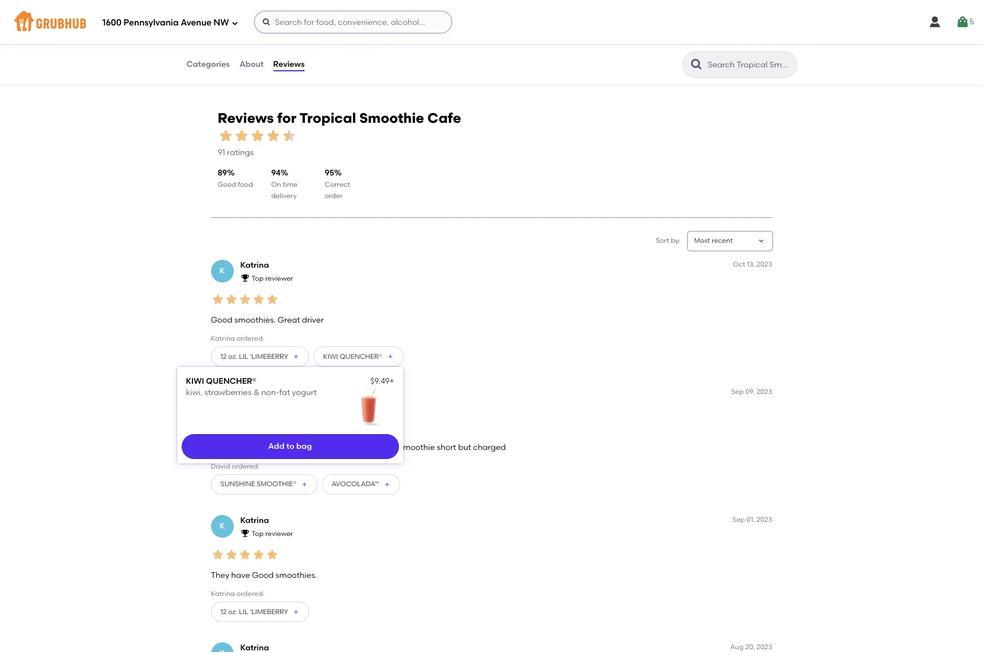 Task type: describe. For each thing, give the bounding box(es) containing it.
smoothie
[[360, 110, 424, 127]]

reviewer for great
[[265, 275, 293, 283]]

not
[[718, 38, 730, 46]]

main navigation navigation
[[0, 0, 983, 44]]

12 oz. lil 'limeberry for first 12 oz. lil 'limeberry button from the bottom of the page
[[221, 608, 288, 616]]

correct
[[325, 181, 350, 188]]

trophy icon image for have
[[240, 529, 249, 538]]

95 correct order
[[325, 168, 350, 200]]

3
[[252, 403, 256, 410]]

plus icon image for the avocolada™ button
[[384, 481, 390, 488]]

oct 13, 2023
[[733, 260, 773, 268]]

driver
[[302, 315, 324, 325]]

min for roti mediterranean bowls, salads & pitas
[[426, 38, 439, 46]]

'limeberry for first 12 oz. lil 'limeberry button from the bottom of the page
[[250, 608, 288, 616]]

pennsylvania
[[124, 17, 179, 28]]

12 for second 12 oz. lil 'limeberry button from the bottom
[[221, 353, 227, 361]]

they
[[211, 571, 229, 580]]

kiwi quencher® image
[[342, 387, 394, 426]]

good smoothies. great driver
[[211, 315, 324, 325]]

k for they
[[220, 521, 225, 531]]

$0.99
[[202, 48, 219, 56]]

bagels
[[218, 24, 241, 32]]

lil for first 12 oz. lil 'limeberry button from the bottom of the page
[[239, 608, 248, 616]]

89 good food
[[218, 168, 253, 188]]

reviews for reviews for tropical smoothie cafe
[[218, 110, 274, 127]]

david for david
[[240, 388, 263, 398]]

kiwi, strawberries & non-fat yogurt
[[186, 388, 317, 398]]

30–40
[[405, 38, 425, 46]]

avocolada™
[[332, 480, 379, 488]]

great
[[278, 315, 300, 325]]

& inside roti mediterranean bowls, salads & pitas link
[[557, 9, 564, 20]]

249 ratings
[[334, 50, 376, 60]]

reviews for reviews
[[273, 59, 305, 69]]

cafe
[[428, 110, 461, 127]]

sep 09, 2023
[[731, 388, 773, 396]]

delivery for 30–40 min $2.99 delivery
[[423, 48, 448, 56]]

1 horizontal spatial svg image
[[262, 18, 271, 27]]

top reviewer for good
[[252, 530, 293, 538]]

$9.49
[[371, 376, 390, 386]]

lil for second 12 oz. lil 'limeberry button from the bottom
[[239, 353, 248, 361]]

$1.99
[[607, 48, 622, 56]]

top for smoothies.
[[252, 275, 264, 283]]

20–35 for $1.99
[[607, 38, 627, 46]]

receive
[[240, 443, 268, 453]]

non-
[[261, 388, 279, 398]]

to
[[286, 442, 295, 451]]

wawa link
[[202, 8, 376, 21]]

for
[[277, 110, 296, 127]]

mediterranean
[[425, 9, 491, 20]]

short
[[437, 443, 456, 453]]

david for david ordered:
[[211, 462, 230, 470]]

wawa
[[202, 9, 231, 20]]

20–35 min $0.99 delivery
[[202, 38, 247, 56]]

david ordered:
[[211, 462, 260, 470]]

search icon image
[[690, 58, 703, 71]]

01,
[[747, 516, 755, 524]]

plus icon image for kiwi quencher® button on the left bottom of the page
[[387, 353, 394, 360]]

13,
[[747, 260, 755, 268]]

95
[[325, 168, 334, 178]]

healthy
[[421, 24, 446, 32]]

quencher® inside kiwi quencher® button
[[340, 353, 382, 361]]

'limeberry for second 12 oz. lil 'limeberry button from the bottom
[[250, 353, 288, 361]]

categories button
[[186, 44, 231, 85]]

bag
[[296, 442, 312, 451]]

they have good smoothies.
[[211, 571, 317, 580]]

0 horizontal spatial svg image
[[231, 20, 238, 26]]

ordered: for have
[[237, 590, 264, 598]]

2023 for did not receive correct number of smoothies   one smoothie short but charged
[[757, 388, 773, 396]]

kiwi quencher® button
[[314, 347, 403, 367]]

min inside 20–35 min $1.99 delivery
[[628, 38, 641, 46]]

delivery for 20–35 min $1.99 delivery
[[624, 48, 649, 56]]

249
[[334, 50, 348, 60]]

d
[[219, 394, 225, 403]]

roti mediterranean bowls, salads & pitas
[[405, 9, 589, 20]]

about
[[240, 59, 264, 69]]

subscription pass image
[[405, 24, 416, 33]]

oz. for first 12 oz. lil 'limeberry button from the bottom of the page
[[228, 608, 237, 616]]

sort by:
[[656, 237, 681, 245]]

roti
[[405, 9, 423, 20]]

charged
[[473, 443, 506, 453]]

Sort by: field
[[694, 236, 733, 246]]

ratings for 7 ratings
[[552, 50, 579, 60]]

89
[[218, 168, 227, 178]]

top for have
[[252, 530, 264, 538]]

smoothies
[[342, 443, 381, 453]]

12 for first 12 oz. lil 'limeberry button from the bottom of the page
[[221, 608, 227, 616]]

91 ratings
[[218, 148, 254, 157]]

reviewer for good
[[265, 530, 293, 538]]

recent
[[712, 237, 733, 245]]

order
[[325, 192, 343, 200]]

avenue
[[181, 17, 212, 28]]

did not receive correct number of smoothies   one smoothie short but charged
[[211, 443, 506, 453]]

oct
[[733, 260, 746, 268]]

nw
[[214, 17, 229, 28]]

plus icon image for first 12 oz. lil 'limeberry button from the bottom of the page
[[293, 609, 300, 616]]

20–35 for $0.99
[[202, 38, 222, 46]]

categories
[[187, 59, 230, 69]]

katrina ordered: for smoothies.
[[211, 335, 264, 343]]

not enough ratings
[[718, 38, 781, 46]]

avocolada™ button
[[322, 474, 400, 495]]

sunshine
[[221, 480, 255, 488]]

roti mediterranean bowls, salads & pitas link
[[405, 8, 589, 21]]



Task type: locate. For each thing, give the bounding box(es) containing it.
kiwi inside kiwi quencher® button
[[323, 353, 338, 361]]

aug 20, 2023
[[731, 643, 773, 651]]

sep left 09,
[[731, 388, 744, 396]]

1 vertical spatial sep
[[733, 516, 745, 524]]

kiwi quencher® inside tooltip
[[186, 376, 256, 386]]

0 vertical spatial quencher®
[[340, 353, 382, 361]]

min inside 30–40 min $2.99 delivery
[[426, 38, 439, 46]]

0 vertical spatial kiwi
[[323, 353, 338, 361]]

2 top from the top
[[252, 530, 264, 538]]

reviews inside button
[[273, 59, 305, 69]]

add to bag
[[268, 442, 312, 451]]

ratings right 91
[[227, 148, 254, 157]]

aug
[[731, 643, 744, 651]]

time
[[283, 181, 298, 188]]

0 vertical spatial sep
[[731, 388, 744, 396]]

1 vertical spatial reviews
[[218, 110, 274, 127]]

kiwi quencher®
[[323, 353, 382, 361], [186, 376, 256, 386]]

kiwi
[[323, 353, 338, 361], [186, 376, 204, 386]]

delivery inside 94 on time delivery
[[271, 192, 297, 200]]

quencher®
[[340, 353, 382, 361], [206, 376, 256, 386]]

delivery inside 20–35 min $1.99 delivery
[[624, 48, 649, 56]]

20–35 up $1.99
[[607, 38, 627, 46]]

30–40 min $2.99 delivery
[[405, 38, 448, 56]]

plus icon image inside kiwi quencher® button
[[387, 353, 394, 360]]

94 on time delivery
[[271, 168, 298, 200]]

Search for food, convenience, alcohol... search field
[[254, 11, 452, 33]]

0 vertical spatial 12
[[221, 353, 227, 361]]

0 horizontal spatial kiwi quencher®
[[186, 376, 256, 386]]

trophy icon image for smoothies.
[[240, 274, 249, 283]]

91
[[218, 148, 225, 157]]

correct
[[270, 443, 298, 453]]

food
[[238, 181, 253, 188]]

0 horizontal spatial quencher®
[[206, 376, 256, 386]]

plus icon image for second 12 oz. lil 'limeberry button from the bottom
[[293, 353, 300, 360]]

svg image right bagels in the top of the page
[[262, 18, 271, 27]]

1 12 oz. lil 'limeberry from the top
[[221, 353, 288, 361]]

lil up kiwi, strawberries & non-fat yogurt
[[239, 353, 248, 361]]

12 down they
[[221, 608, 227, 616]]

delivery inside 20–35 min $0.99 delivery
[[221, 48, 247, 56]]

delivery inside 30–40 min $2.99 delivery
[[423, 48, 448, 56]]

2 lil from the top
[[239, 608, 248, 616]]

2023 for they have good smoothies.
[[757, 516, 773, 524]]

12 oz. lil 'limeberry
[[221, 353, 288, 361], [221, 608, 288, 616]]

1600
[[102, 17, 122, 28]]

$9.49 +
[[371, 376, 394, 386]]

1 vertical spatial smoothies.
[[276, 571, 317, 580]]

svg image
[[928, 15, 942, 29], [262, 18, 271, 27], [231, 20, 238, 26]]

not
[[226, 443, 239, 453]]

2 k from the top
[[220, 521, 225, 531]]

smoothies. left "great"
[[234, 315, 276, 325]]

1 min from the left
[[224, 38, 236, 46]]

oz. down the have in the left bottom of the page
[[228, 608, 237, 616]]

1 vertical spatial top reviewer
[[252, 530, 293, 538]]

1 vertical spatial david
[[211, 462, 230, 470]]

svg image left svg image
[[928, 15, 942, 29]]

kiwi,
[[186, 388, 202, 398]]

did
[[211, 443, 224, 453]]

3 2023 from the top
[[757, 516, 773, 524]]

0 vertical spatial smoothies.
[[234, 315, 276, 325]]

0 vertical spatial reviewer
[[265, 275, 293, 283]]

20–35 min $1.99 delivery
[[607, 38, 649, 56]]

katrina up good smoothies. great driver at the left top
[[240, 260, 269, 270]]

'limeberry up non-
[[250, 353, 288, 361]]

1 vertical spatial trophy icon image
[[240, 529, 249, 538]]

& left non-
[[254, 388, 260, 398]]

1 reviewer from the top
[[265, 275, 293, 283]]

1 horizontal spatial quencher®
[[340, 353, 382, 361]]

one
[[383, 443, 397, 453]]

kiwi inside tooltip
[[186, 376, 204, 386]]

have
[[231, 571, 250, 580]]

sunshine smoothie®
[[221, 480, 297, 488]]

0 vertical spatial ordered:
[[237, 335, 264, 343]]

ordered: down good smoothies. great driver at the left top
[[237, 335, 264, 343]]

1 horizontal spatial min
[[426, 38, 439, 46]]

1 vertical spatial 12
[[221, 608, 227, 616]]

2023 for good smoothies. great driver
[[757, 260, 773, 268]]

0 vertical spatial 12 oz. lil 'limeberry button
[[211, 347, 309, 367]]

ordered: for not
[[232, 462, 260, 470]]

k for good
[[220, 266, 225, 276]]

katrina down good smoothies. great driver at the left top
[[211, 335, 235, 343]]

good
[[218, 181, 236, 188], [211, 315, 233, 325], [252, 571, 274, 580]]

1 12 oz. lil 'limeberry button from the top
[[211, 347, 309, 367]]

david
[[240, 388, 263, 398], [211, 462, 230, 470]]

about button
[[239, 44, 264, 85]]

1 k from the top
[[220, 266, 225, 276]]

svg image
[[956, 15, 970, 29]]

plus icon image right avocolada™
[[384, 481, 390, 488]]

kiwi down "driver" in the top of the page
[[323, 353, 338, 361]]

0 vertical spatial kiwi quencher®
[[323, 353, 382, 361]]

yogurt
[[292, 388, 317, 398]]

delivery for 94 on time delivery
[[271, 192, 297, 200]]

12 oz. lil 'limeberry button up kiwi, strawberries & non-fat yogurt
[[211, 347, 309, 367]]

2023 right 01, at the bottom right
[[757, 516, 773, 524]]

& inside tooltip
[[254, 388, 260, 398]]

plus icon image right smoothie®
[[301, 481, 308, 488]]

smoothie
[[399, 443, 435, 453]]

2 12 oz. lil 'limeberry button from the top
[[211, 602, 309, 622]]

1 horizontal spatial &
[[557, 9, 564, 20]]

oz.
[[228, 353, 237, 361], [228, 608, 237, 616]]

1 20–35 from the left
[[202, 38, 222, 46]]

2023 right 20, in the bottom of the page
[[757, 643, 773, 651]]

top reviewer
[[252, 275, 293, 283], [252, 530, 293, 538]]

1 vertical spatial good
[[211, 315, 233, 325]]

12 oz. lil 'limeberry up kiwi, strawberries & non-fat yogurt
[[221, 353, 288, 361]]

1 vertical spatial oz.
[[228, 608, 237, 616]]

3 reviews
[[252, 403, 282, 410]]

2 oz. from the top
[[228, 608, 237, 616]]

ordered:
[[237, 335, 264, 343], [232, 462, 260, 470], [237, 590, 264, 598]]

ratings right enough
[[758, 38, 781, 46]]

delivery right $1.99
[[624, 48, 649, 56]]

2 2023 from the top
[[757, 388, 773, 396]]

reviewer
[[265, 275, 293, 283], [265, 530, 293, 538]]

delivery right $2.99 on the left of page
[[423, 48, 448, 56]]

ratings for 91 ratings
[[227, 148, 254, 157]]

4 2023 from the top
[[757, 643, 773, 651]]

0 horizontal spatial 20–35
[[202, 38, 222, 46]]

2 horizontal spatial svg image
[[928, 15, 942, 29]]

2 12 from the top
[[221, 608, 227, 616]]

plus icon image for sunshine smoothie® "button"
[[301, 481, 308, 488]]

ordered: down the have in the left bottom of the page
[[237, 590, 264, 598]]

1 horizontal spatial kiwi
[[323, 353, 338, 361]]

0 vertical spatial trophy icon image
[[240, 274, 249, 283]]

katrina
[[240, 260, 269, 270], [211, 335, 235, 343], [240, 516, 269, 525], [211, 590, 235, 598]]

plus icon image down they have good smoothies.
[[293, 609, 300, 616]]

reviews
[[257, 403, 282, 410]]

bowls,
[[494, 9, 522, 20]]

kiwi quencher® up strawberries
[[186, 376, 256, 386]]

min inside 20–35 min $0.99 delivery
[[224, 38, 236, 46]]

lil down the have in the left bottom of the page
[[239, 608, 248, 616]]

sep 01, 2023
[[733, 516, 773, 524]]

katrina ordered: down the have in the left bottom of the page
[[211, 590, 264, 598]]

delivery down the time
[[271, 192, 297, 200]]

katrina ordered: for have
[[211, 590, 264, 598]]

1 vertical spatial 12 oz. lil 'limeberry button
[[211, 602, 309, 622]]

2023 right 13,
[[757, 260, 773, 268]]

20,
[[746, 643, 755, 651]]

2 20–35 from the left
[[607, 38, 627, 46]]

smoothie®
[[257, 480, 297, 488]]

0 vertical spatial reviews
[[273, 59, 305, 69]]

on
[[271, 181, 281, 188]]

david up 3
[[240, 388, 263, 398]]

ratings
[[758, 38, 781, 46], [350, 50, 376, 60], [552, 50, 579, 60], [227, 148, 254, 157]]

sep for they have good smoothies.
[[733, 516, 745, 524]]

1 horizontal spatial kiwi quencher®
[[323, 353, 382, 361]]

2 horizontal spatial min
[[628, 38, 641, 46]]

oz. for second 12 oz. lil 'limeberry button from the bottom
[[228, 353, 237, 361]]

5
[[970, 17, 974, 27]]

1 vertical spatial katrina ordered:
[[211, 590, 264, 598]]

2 'limeberry from the top
[[250, 608, 288, 616]]

1 lil from the top
[[239, 353, 248, 361]]

quencher® up strawberries
[[206, 376, 256, 386]]

1 katrina ordered: from the top
[[211, 335, 264, 343]]

0 vertical spatial katrina ordered:
[[211, 335, 264, 343]]

sep
[[731, 388, 744, 396], [733, 516, 745, 524]]

20–35 up $0.99
[[202, 38, 222, 46]]

reviewer up "great"
[[265, 275, 293, 283]]

min for wawa
[[224, 38, 236, 46]]

sort
[[656, 237, 670, 245]]

12
[[221, 353, 227, 361], [221, 608, 227, 616]]

add to bag button
[[181, 435, 399, 459]]

09,
[[746, 388, 755, 396]]

0 vertical spatial 'limeberry
[[250, 353, 288, 361]]

2 top reviewer from the top
[[252, 530, 293, 538]]

tropical
[[300, 110, 356, 127]]

kiwi quencher® up "$9.49"
[[323, 353, 382, 361]]

caret down icon image
[[757, 237, 766, 246]]

0 horizontal spatial min
[[224, 38, 236, 46]]

0 vertical spatial oz.
[[228, 353, 237, 361]]

0 vertical spatial k
[[220, 266, 225, 276]]

katrina down they
[[211, 590, 235, 598]]

0 vertical spatial 12 oz. lil 'limeberry
[[221, 353, 288, 361]]

quencher® inside tooltip
[[206, 376, 256, 386]]

1 top reviewer from the top
[[252, 275, 293, 283]]

0 horizontal spatial &
[[254, 388, 260, 398]]

12 oz. lil 'limeberry for second 12 oz. lil 'limeberry button from the bottom
[[221, 353, 288, 361]]

2023 right 09,
[[757, 388, 773, 396]]

fat
[[279, 388, 290, 398]]

12 up strawberries
[[221, 353, 227, 361]]

0 vertical spatial top reviewer
[[252, 275, 293, 283]]

by:
[[671, 237, 681, 245]]

1 vertical spatial k
[[220, 521, 225, 531]]

1 vertical spatial quencher®
[[206, 376, 256, 386]]

quencher® up "$9.49"
[[340, 353, 382, 361]]

lil
[[239, 353, 248, 361], [239, 608, 248, 616]]

pitas
[[566, 9, 589, 20]]

delivery
[[221, 48, 247, 56], [423, 48, 448, 56], [624, 48, 649, 56], [271, 192, 297, 200]]

min
[[224, 38, 236, 46], [426, 38, 439, 46], [628, 38, 641, 46]]

0 vertical spatial lil
[[239, 353, 248, 361]]

smoothies. right the have in the left bottom of the page
[[276, 571, 317, 580]]

top reviewer for great
[[252, 275, 293, 283]]

delivery up about
[[221, 48, 247, 56]]

good inside 89 good food
[[218, 181, 236, 188]]

1 vertical spatial &
[[254, 388, 260, 398]]

trophy icon image up good smoothies. great driver at the left top
[[240, 274, 249, 283]]

oz. up strawberries
[[228, 353, 237, 361]]

1 oz. from the top
[[228, 353, 237, 361]]

'limeberry down they have good smoothies.
[[250, 608, 288, 616]]

top up they have good smoothies.
[[252, 530, 264, 538]]

tooltip
[[177, 360, 403, 464]]

20–35
[[202, 38, 222, 46], [607, 38, 627, 46]]

& left pitas
[[557, 9, 564, 20]]

1 vertical spatial ordered:
[[232, 462, 260, 470]]

ratings right 7
[[552, 50, 579, 60]]

reviews right about
[[273, 59, 305, 69]]

1 horizontal spatial david
[[240, 388, 263, 398]]

1 trophy icon image from the top
[[240, 274, 249, 283]]

1 vertical spatial lil
[[239, 608, 248, 616]]

7 ratings
[[546, 50, 579, 60]]

of
[[332, 443, 340, 453]]

most
[[694, 237, 710, 245]]

svg image right "nw"
[[231, 20, 238, 26]]

top reviewer up they have good smoothies.
[[252, 530, 293, 538]]

salads
[[524, 9, 555, 20]]

2 vertical spatial good
[[252, 571, 274, 580]]

reviewer up they have good smoothies.
[[265, 530, 293, 538]]

plus icon image
[[293, 353, 300, 360], [387, 353, 394, 360], [301, 481, 308, 488], [384, 481, 390, 488], [293, 609, 300, 616]]

kiwi quencher® inside kiwi quencher® button
[[323, 353, 382, 361]]

1 vertical spatial kiwi
[[186, 376, 204, 386]]

0 vertical spatial david
[[240, 388, 263, 398]]

1 vertical spatial reviewer
[[265, 530, 293, 538]]

plus icon image up yogurt
[[293, 353, 300, 360]]

+
[[390, 376, 394, 386]]

1 2023 from the top
[[757, 260, 773, 268]]

number
[[300, 443, 330, 453]]

subscription pass image
[[202, 24, 214, 33]]

3 min from the left
[[628, 38, 641, 46]]

trophy icon image up the have in the left bottom of the page
[[240, 529, 249, 538]]

top reviewer up good smoothies. great driver at the left top
[[252, 275, 293, 283]]

0 vertical spatial top
[[252, 275, 264, 283]]

delivery for 20–35 min $0.99 delivery
[[221, 48, 247, 56]]

0 vertical spatial &
[[557, 9, 564, 20]]

0 horizontal spatial kiwi
[[186, 376, 204, 386]]

ordered: up sunshine
[[232, 462, 260, 470]]

tooltip containing kiwi quencher®
[[177, 360, 403, 464]]

20–35 inside 20–35 min $1.99 delivery
[[607, 38, 627, 46]]

1600 pennsylvania avenue nw
[[102, 17, 229, 28]]

kiwi up kiwi,
[[186, 376, 204, 386]]

trophy icon image
[[240, 274, 249, 283], [240, 529, 249, 538]]

sunshine smoothie® button
[[211, 474, 318, 495]]

'limeberry
[[250, 353, 288, 361], [250, 608, 288, 616]]

20–35 inside 20–35 min $0.99 delivery
[[202, 38, 222, 46]]

2 min from the left
[[426, 38, 439, 46]]

12 oz. lil 'limeberry button down they have good smoothies.
[[211, 602, 309, 622]]

1 top from the top
[[252, 275, 264, 283]]

add
[[268, 442, 285, 451]]

top
[[252, 275, 264, 283], [252, 530, 264, 538]]

ordered: for smoothies.
[[237, 335, 264, 343]]

smoothies.
[[234, 315, 276, 325], [276, 571, 317, 580]]

sep for did not receive correct number of smoothies   one smoothie short but charged
[[731, 388, 744, 396]]

2 katrina ordered: from the top
[[211, 590, 264, 598]]

1 'limeberry from the top
[[250, 353, 288, 361]]

1 vertical spatial 12 oz. lil 'limeberry
[[221, 608, 288, 616]]

0 vertical spatial good
[[218, 181, 236, 188]]

david down the did
[[211, 462, 230, 470]]

sep left 01, at the bottom right
[[733, 516, 745, 524]]

strawberries
[[204, 388, 252, 398]]

2 trophy icon image from the top
[[240, 529, 249, 538]]

7
[[546, 50, 550, 60]]

plus icon image inside the avocolada™ button
[[384, 481, 390, 488]]

Search Tropical Smoothie Cafe  search field
[[707, 59, 794, 70]]

reviews up the 91 ratings on the top of page
[[218, 110, 274, 127]]

5 button
[[956, 12, 974, 32]]

2 vertical spatial ordered:
[[237, 590, 264, 598]]

1 vertical spatial 'limeberry
[[250, 608, 288, 616]]

12 oz. lil 'limeberry down they have good smoothies.
[[221, 608, 288, 616]]

0 horizontal spatial david
[[211, 462, 230, 470]]

ratings right 249 at the left top of the page
[[350, 50, 376, 60]]

$2.99
[[405, 48, 421, 56]]

katrina ordered: down good smoothies. great driver at the left top
[[211, 335, 264, 343]]

2 12 oz. lil 'limeberry from the top
[[221, 608, 288, 616]]

plus icon image inside sunshine smoothie® "button"
[[301, 481, 308, 488]]

top up good smoothies. great driver at the left top
[[252, 275, 264, 283]]

plus icon image up the +
[[387, 353, 394, 360]]

1 12 from the top
[[221, 353, 227, 361]]

1 vertical spatial top
[[252, 530, 264, 538]]

star icon image
[[331, 38, 340, 47], [340, 38, 349, 47], [349, 38, 358, 47], [358, 38, 367, 47], [367, 38, 376, 47], [533, 38, 542, 47], [542, 38, 552, 47], [552, 38, 561, 47], [561, 38, 570, 47], [561, 38, 570, 47], [570, 38, 579, 47], [218, 128, 234, 144], [234, 128, 249, 144], [249, 128, 265, 144], [265, 128, 281, 144], [281, 128, 297, 144], [281, 128, 297, 144], [211, 293, 224, 307], [224, 293, 238, 307], [238, 293, 252, 307], [252, 293, 265, 307], [265, 293, 279, 307], [240, 401, 249, 410], [211, 421, 224, 434], [224, 421, 238, 434], [238, 421, 252, 434], [252, 421, 265, 434], [265, 421, 279, 434], [211, 548, 224, 562], [224, 548, 238, 562], [238, 548, 252, 562], [252, 548, 265, 562], [265, 548, 279, 562]]

2 reviewer from the top
[[265, 530, 293, 538]]

1 vertical spatial kiwi quencher®
[[186, 376, 256, 386]]

1 horizontal spatial 20–35
[[607, 38, 627, 46]]

katrina down "sunshine smoothie®"
[[240, 516, 269, 525]]

ratings for 249 ratings
[[350, 50, 376, 60]]



Task type: vqa. For each thing, say whether or not it's contained in the screenshot.
Not enough ratings
yes



